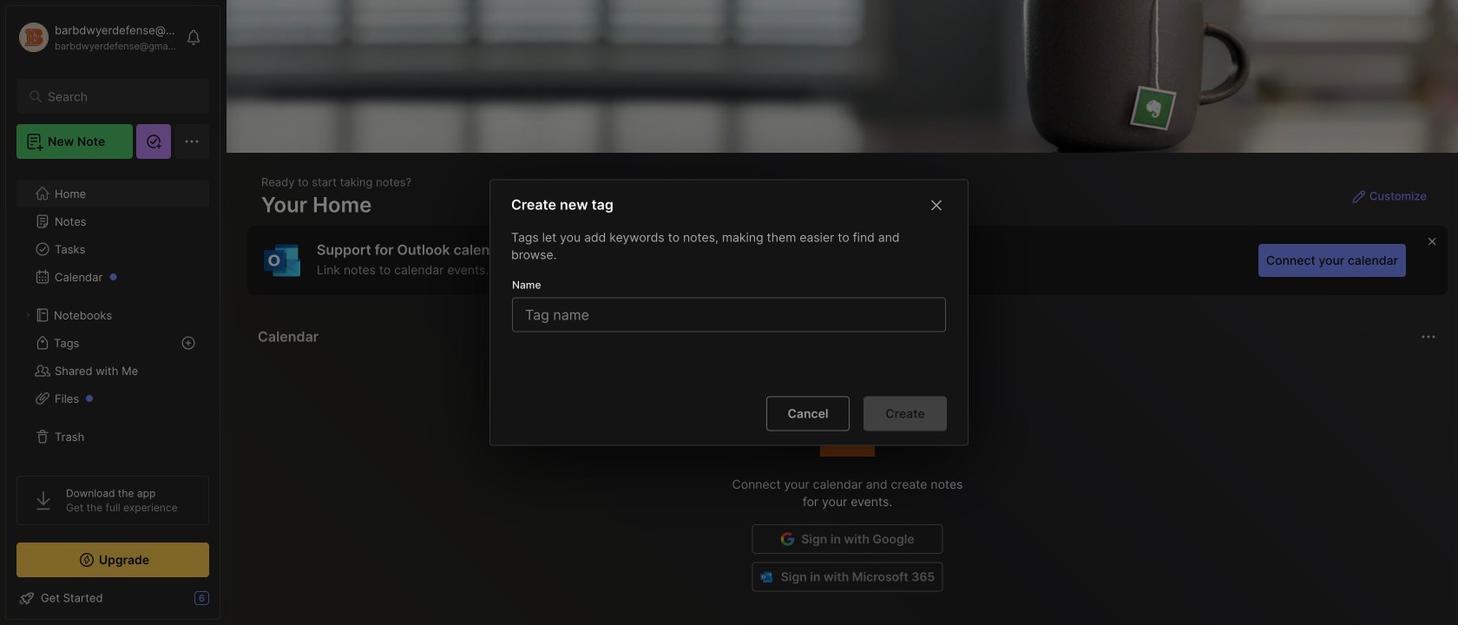 Task type: describe. For each thing, give the bounding box(es) containing it.
close image
[[927, 195, 947, 216]]

Search text field
[[48, 89, 186, 105]]

Tag name text field
[[524, 298, 939, 331]]

tree inside main element
[[6, 169, 220, 461]]



Task type: locate. For each thing, give the bounding box(es) containing it.
tree
[[6, 169, 220, 461]]

None search field
[[48, 86, 186, 107]]

none search field inside main element
[[48, 86, 186, 107]]

expand notebooks image
[[23, 310, 33, 320]]

main element
[[0, 0, 226, 625]]



Task type: vqa. For each thing, say whether or not it's contained in the screenshot.
Search "text box" on the left of the page
yes



